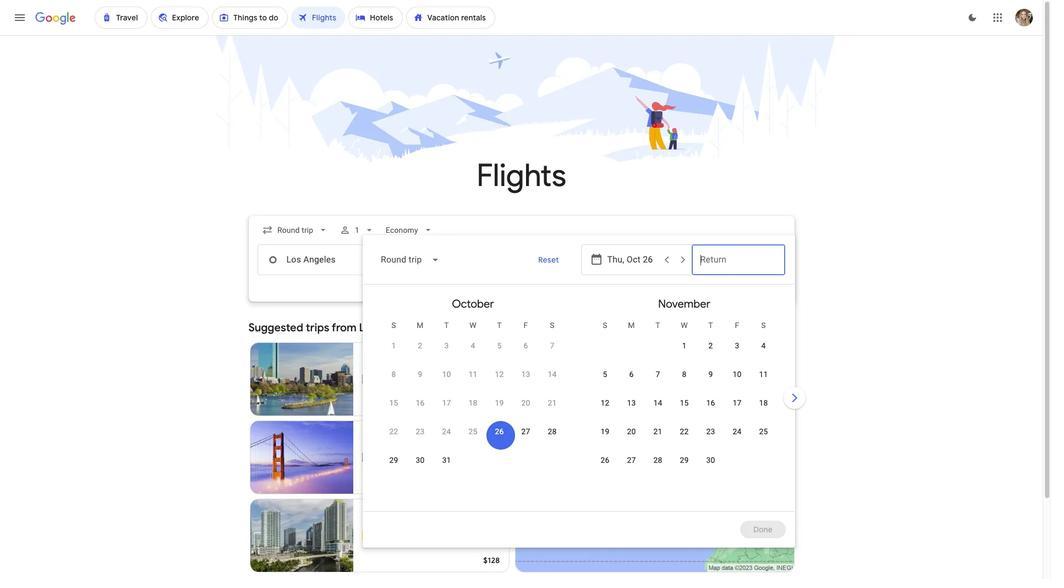Task type: vqa. For each thing, say whether or not it's contained in the screenshot.
'STOP' inside the 1 Stop 1 Hr 21 Min Den
no



Task type: locate. For each thing, give the bounding box(es) containing it.
11 for wed, oct 11 element
[[469, 370, 478, 379]]

0 vertical spatial 13 button
[[513, 369, 539, 395]]

20 button up mon, nov 27 element
[[618, 426, 645, 452]]

9 button
[[407, 369, 433, 395], [698, 369, 724, 395]]

0 horizontal spatial 20
[[522, 399, 530, 407]]

1 9 button from the left
[[407, 369, 433, 395]]

1 24 button from the left
[[433, 426, 460, 452]]

thu, nov 16 element
[[706, 397, 715, 408]]

24 button up tue, oct 31 "element"
[[433, 426, 460, 452]]

0 horizontal spatial 25 button
[[460, 426, 486, 452]]

f inside the november row group
[[735, 321, 740, 330]]

wed, oct 11 element
[[469, 369, 478, 380]]

26 right 'wed, oct 25' element
[[495, 427, 504, 436]]

tue, nov 21 element
[[654, 426, 662, 437]]

16 for thu, nov 16 "element"
[[706, 399, 715, 407]]

14 inside the november row group
[[654, 399, 662, 407]]

hr left 34
[[419, 453, 426, 462]]

9
[[418, 370, 422, 379], [709, 370, 713, 379]]

19 for sun, nov 19 element
[[601, 427, 610, 436]]

4 button inside october "row group"
[[460, 340, 486, 367]]

next image
[[781, 385, 808, 411]]

2 hr from the top
[[419, 453, 426, 462]]

thu, nov 2 element
[[709, 340, 713, 351]]

0 horizontal spatial 5
[[412, 375, 417, 384]]

1 8 button from the left
[[381, 369, 407, 395]]

united image for francisco
[[362, 453, 371, 462]]

10 left wed, oct 11 element
[[442, 370, 451, 379]]

1 16 from the left
[[416, 399, 425, 407]]

m for november
[[628, 321, 635, 330]]

15 right tue, nov 14 element
[[680, 399, 689, 407]]

28 inside the november row group
[[654, 456, 662, 465]]

row containing 8
[[381, 364, 566, 395]]

4 button
[[460, 340, 486, 367], [751, 340, 777, 367]]

2 10 from the left
[[733, 370, 742, 379]]

min for san francisco
[[439, 453, 452, 462]]

5 inside october "row group"
[[497, 341, 502, 350]]

23 for mon, oct 23 element
[[416, 427, 425, 436]]

2 8 from the left
[[682, 370, 687, 379]]

0 vertical spatial 21 button
[[539, 397, 566, 424]]

15 button
[[381, 397, 407, 424], [671, 397, 698, 424]]

23 button up mon, oct 30 element
[[407, 426, 433, 452]]

13 inside october "row group"
[[522, 370, 530, 379]]

25 inside the november row group
[[759, 427, 768, 436]]

22 for sun, oct 22 element
[[389, 427, 398, 436]]

9 inside october "row group"
[[418, 370, 422, 379]]

5 for thu, oct 5 element
[[497, 341, 502, 350]]

9 for mon, oct 9 element in the bottom left of the page
[[418, 370, 422, 379]]

1 dec from the top
[[362, 364, 376, 373]]

1 m from the left
[[417, 321, 424, 330]]

1 horizontal spatial 22 button
[[671, 426, 698, 452]]

fri, nov 17 element
[[733, 397, 742, 408]]

fri, nov 10 element
[[733, 369, 742, 380]]

7 button up sat, oct 14 element
[[539, 340, 566, 367]]

10 button inside the november row group
[[724, 369, 751, 395]]

1 8 from the left
[[392, 370, 396, 379]]

30 inside the november row group
[[706, 456, 715, 465]]

4 down destinations
[[762, 341, 766, 350]]

mon, nov 27 element
[[627, 455, 636, 466]]

1 inside october "row group"
[[392, 341, 396, 350]]

2 w from the left
[[681, 321, 688, 330]]

20 for mon, nov 20 element
[[627, 427, 636, 436]]

24 inside october "row group"
[[442, 427, 451, 436]]

2 17 from the left
[[733, 399, 742, 407]]

1 hr 34 min
[[412, 453, 452, 462]]

0 vertical spatial 27 button
[[513, 426, 539, 452]]

9 left fri, nov 10 element
[[709, 370, 713, 379]]

3 down explore destinations
[[735, 341, 740, 350]]

los
[[359, 321, 377, 335]]

13 inside the november row group
[[627, 399, 636, 407]]

28 inside october "row group"
[[548, 427, 557, 436]]

16 right 'wed, nov 15' element
[[706, 399, 715, 407]]

sat, oct 7 element
[[550, 340, 555, 351]]

1
[[355, 226, 359, 234], [392, 341, 396, 350], [682, 341, 687, 350], [412, 453, 417, 462]]

18 for 'wed, oct 18' element on the bottom of the page
[[469, 399, 478, 407]]

2 for november
[[709, 341, 713, 350]]

m inside october "row group"
[[417, 321, 424, 330]]

row containing 22
[[381, 421, 566, 452]]

w inside the november row group
[[681, 321, 688, 330]]

30 for thu, nov 30 element
[[706, 456, 715, 465]]

0 vertical spatial 14
[[548, 370, 557, 379]]

27 inside october "row group"
[[522, 427, 530, 436]]

united image down boston dec 2 – 9
[[362, 375, 371, 384]]

5 button up sun, nov 12 element
[[592, 369, 618, 395]]

11 button up sat, nov 18 element
[[751, 369, 777, 395]]

26 inside the november row group
[[601, 456, 610, 465]]

10 for fri, nov 10 element
[[733, 370, 742, 379]]

7 inside october "row group"
[[550, 341, 555, 350]]

15 inside october "row group"
[[389, 399, 398, 407]]

wed, nov 8 element
[[682, 369, 687, 380]]

4 button up wed, oct 11 element
[[460, 340, 486, 367]]

13 right thu, oct 12 element
[[522, 370, 530, 379]]

6 button up fri, oct 13 element
[[513, 340, 539, 367]]

t up thu, oct 5 element
[[497, 321, 502, 330]]

fri, oct 27 element
[[522, 426, 530, 437]]

28 left wed, nov 29 'element'
[[654, 456, 662, 465]]

3 button up fri, nov 10 element
[[724, 340, 751, 367]]

30 button right wed, nov 29 'element'
[[698, 455, 724, 481]]

27 inside the november row group
[[627, 456, 636, 465]]

0 horizontal spatial 7 button
[[539, 340, 566, 367]]

23 button
[[407, 426, 433, 452], [698, 426, 724, 452]]

29 for sun, oct 29 element
[[389, 456, 398, 465]]

1 horizontal spatial 29
[[680, 456, 689, 465]]

2 3 button from the left
[[724, 340, 751, 367]]

13
[[522, 370, 530, 379], [627, 399, 636, 407]]

1 vertical spatial 12
[[601, 399, 610, 407]]

2 29 from the left
[[680, 456, 689, 465]]

1 22 from the left
[[389, 427, 398, 436]]

mon, nov 20 element
[[627, 426, 636, 437]]

1 w from the left
[[470, 321, 477, 330]]

24 inside the november row group
[[733, 427, 742, 436]]

20 inside the november row group
[[627, 427, 636, 436]]

22 up 2023 – jan
[[389, 427, 398, 436]]

sat, nov 11 element
[[759, 369, 768, 380]]

1 23 button from the left
[[407, 426, 433, 452]]

3 right mon, oct 2 element
[[444, 341, 449, 350]]

0 horizontal spatial 18
[[469, 399, 478, 407]]

1 vertical spatial dec
[[362, 442, 376, 451]]

mon, oct 16 element
[[416, 397, 425, 408]]

0 horizontal spatial 9 button
[[407, 369, 433, 395]]

3 s from the left
[[603, 321, 608, 330]]

1 horizontal spatial 30 button
[[698, 455, 724, 481]]

26 inside october "row group"
[[495, 427, 504, 436]]

0 horizontal spatial 18 button
[[460, 397, 486, 424]]

8 inside october "row group"
[[392, 370, 396, 379]]

row containing 5
[[592, 364, 777, 395]]

19 left mon, nov 20 element
[[601, 427, 610, 436]]

2 9 from the left
[[709, 370, 713, 379]]

8 right tue, nov 7 "element"
[[682, 370, 687, 379]]

10 button
[[433, 369, 460, 395], [724, 369, 751, 395]]

22 inside october "row group"
[[389, 427, 398, 436]]

sun, oct 15 element
[[389, 397, 398, 408]]

0 horizontal spatial 14
[[548, 370, 557, 379]]

sun, nov 19 element
[[601, 426, 610, 437]]

grid containing october
[[367, 289, 790, 518]]

2 3 from the left
[[735, 341, 740, 350]]

0 horizontal spatial 22
[[389, 427, 398, 436]]

18 inside the november row group
[[759, 399, 768, 407]]

None text field
[[257, 244, 413, 275]]

0 horizontal spatial 17
[[442, 399, 451, 407]]

wed, oct 25 element
[[469, 426, 478, 437]]

6 for fri, oct 6 element
[[524, 341, 528, 350]]

mon, oct 9 element
[[418, 369, 422, 380]]

19 inside the november row group
[[601, 427, 610, 436]]

21 inside the november row group
[[654, 427, 662, 436]]

0 horizontal spatial 7
[[550, 341, 555, 350]]

16 button
[[407, 397, 433, 424], [698, 397, 724, 424]]

26
[[495, 427, 504, 436], [601, 456, 610, 465]]

25 right fri, nov 24 element
[[759, 427, 768, 436]]

20
[[522, 399, 530, 407], [627, 427, 636, 436]]

16 inside october "row group"
[[416, 399, 425, 407]]

21
[[548, 399, 557, 407], [654, 427, 662, 436]]

1 united image from the top
[[362, 375, 371, 384]]

nonstop for dec
[[376, 375, 406, 384]]

12 inside october "row group"
[[495, 370, 504, 379]]

w up wed, oct 4 'element'
[[470, 321, 477, 330]]

27 button
[[513, 426, 539, 452], [618, 455, 645, 481]]

thu, nov 9 element
[[709, 369, 713, 380]]

28 right fri, oct 27 element
[[548, 427, 557, 436]]

1 4 from the left
[[471, 341, 475, 350]]

30 button
[[407, 455, 433, 481], [698, 455, 724, 481]]

30 left 34
[[416, 456, 425, 465]]

mon, nov 13 element
[[627, 397, 636, 408]]

row
[[381, 331, 566, 367], [671, 331, 777, 367], [381, 364, 566, 395], [592, 364, 777, 395], [381, 392, 566, 424], [592, 392, 777, 424], [381, 421, 566, 452], [592, 421, 777, 452], [381, 450, 460, 481], [592, 450, 724, 481]]

14 button
[[539, 369, 566, 395], [645, 397, 671, 424]]

1 horizontal spatial 19
[[601, 427, 610, 436]]

1 vertical spatial 26 button
[[592, 455, 618, 481]]

8
[[392, 370, 396, 379], [682, 370, 687, 379]]

12 button
[[486, 369, 513, 395], [592, 397, 618, 424]]

2
[[418, 341, 422, 350], [709, 341, 713, 350]]

15 left mon, oct 16 element
[[389, 399, 398, 407]]

2 horizontal spatial 5
[[603, 370, 607, 379]]

24 up 2024 on the left bottom of page
[[442, 427, 451, 436]]

19 inside october "row group"
[[495, 399, 504, 407]]

17
[[442, 399, 451, 407], [733, 399, 742, 407]]

7 button
[[539, 340, 566, 367], [645, 369, 671, 395]]

14
[[548, 370, 557, 379], [654, 399, 662, 407]]

m up mon, oct 2 element
[[417, 321, 424, 330]]

4 inside october "row group"
[[471, 341, 475, 350]]

2 11 from the left
[[759, 370, 768, 379]]

3 inside the november row group
[[735, 341, 740, 350]]

0 vertical spatial united image
[[362, 375, 371, 384]]

2 horizontal spatial 25
[[759, 427, 768, 436]]

12 left fri, oct 13 element
[[495, 370, 504, 379]]

6 inside october "row group"
[[524, 341, 528, 350]]

16
[[416, 399, 425, 407], [706, 399, 715, 407]]

1 for 1 hr 34 min
[[412, 453, 417, 462]]

1 horizontal spatial 16
[[706, 399, 715, 407]]

14 right fri, oct 13 element
[[548, 370, 557, 379]]

5 left mon, oct 9 element in the bottom left of the page
[[412, 375, 417, 384]]

2 23 from the left
[[706, 427, 715, 436]]

24 left sat, nov 25 element
[[733, 427, 742, 436]]

0 horizontal spatial 21
[[548, 399, 557, 407]]

19 left fri, oct 20 element
[[495, 399, 504, 407]]

1 horizontal spatial 8 button
[[671, 369, 698, 395]]

7 right fri, oct 6 element
[[550, 341, 555, 350]]

1 horizontal spatial 1 button
[[671, 340, 698, 367]]

1 vertical spatial 26
[[601, 456, 610, 465]]

29 inside october "row group"
[[389, 456, 398, 465]]

1 inside popup button
[[355, 226, 359, 234]]

sat, nov 4 element
[[762, 340, 766, 351]]

21 right mon, nov 20 element
[[654, 427, 662, 436]]

1 18 from the left
[[469, 399, 478, 407]]

2 24 from the left
[[733, 427, 742, 436]]

2 inside october "row group"
[[418, 341, 422, 350]]

29 button down 25,
[[381, 455, 407, 481]]

22 button
[[381, 426, 407, 452], [671, 426, 698, 452]]

grid inside flight 'search field'
[[367, 289, 790, 518]]

2 16 from the left
[[706, 399, 715, 407]]

18 button
[[460, 397, 486, 424], [751, 397, 777, 424]]

15 inside the november row group
[[680, 399, 689, 407]]

1 17 from the left
[[442, 399, 451, 407]]

17 button
[[433, 397, 460, 424], [724, 397, 751, 424]]

23 inside october "row group"
[[416, 427, 425, 436]]

3 button up "tue, oct 10" element
[[433, 340, 460, 367]]

Departure text field
[[607, 245, 683, 275], [607, 245, 658, 275]]

15 for 'wed, nov 15' element
[[680, 399, 689, 407]]

thu, oct 19 element
[[495, 397, 504, 408]]

22
[[389, 427, 398, 436], [680, 427, 689, 436]]

8 button up 'wed, nov 15' element
[[671, 369, 698, 395]]

10 for "tue, oct 10" element
[[442, 370, 451, 379]]

4 for october
[[471, 341, 475, 350]]

5 left fri, oct 6 element
[[497, 341, 502, 350]]

2 8 button from the left
[[671, 369, 698, 395]]

1 nonstop from the top
[[376, 375, 406, 384]]

25,
[[378, 442, 388, 451]]

21 inside october "row group"
[[548, 399, 557, 407]]

t
[[444, 321, 449, 330], [497, 321, 502, 330], [656, 321, 660, 330], [709, 321, 713, 330]]

tue, nov 7 element
[[656, 369, 660, 380]]

row containing 12
[[592, 392, 777, 424]]

1 23 from the left
[[416, 427, 425, 436]]

22 inside the november row group
[[680, 427, 689, 436]]

wed, nov 22 element
[[680, 426, 689, 437]]

min down 2024 on the left bottom of page
[[439, 453, 452, 462]]

29 for wed, nov 29 'element'
[[680, 456, 689, 465]]

2 button up mon, oct 9 element in the bottom left of the page
[[407, 340, 433, 367]]

flights
[[477, 156, 566, 195]]

2 4 from the left
[[762, 341, 766, 350]]

3 t from the left
[[656, 321, 660, 330]]

1 inside the november row group
[[682, 341, 687, 350]]

main menu image
[[13, 11, 26, 24]]

2 4 button from the left
[[751, 340, 777, 367]]

f
[[524, 321, 528, 330], [735, 321, 740, 330]]

1 vertical spatial hr
[[419, 453, 426, 462]]

18 button up 'wed, oct 25' element
[[460, 397, 486, 424]]

1 10 from the left
[[442, 370, 451, 379]]

23 inside the november row group
[[706, 427, 715, 436]]

1 4 button from the left
[[460, 340, 486, 367]]

4 button inside the november row group
[[751, 340, 777, 367]]

2024
[[440, 442, 458, 451]]

1 vertical spatial 6
[[629, 370, 634, 379]]

1 hr from the top
[[419, 375, 426, 384]]

1 29 from the left
[[389, 456, 398, 465]]

2 button for october
[[407, 340, 433, 367]]

2 30 from the left
[[706, 456, 715, 465]]

13 button up mon, nov 20 element
[[618, 397, 645, 424]]

1 horizontal spatial 29 button
[[671, 455, 698, 481]]

1 horizontal spatial 20 button
[[618, 426, 645, 452]]

27
[[522, 427, 530, 436], [627, 456, 636, 465]]

None field
[[257, 220, 333, 240], [381, 220, 438, 240], [372, 247, 448, 273], [257, 220, 333, 240], [381, 220, 438, 240], [372, 247, 448, 273]]

1 horizontal spatial 11 button
[[751, 369, 777, 395]]

trips
[[306, 321, 329, 335]]

25 button
[[460, 426, 486, 452], [751, 426, 777, 452]]

18 inside october "row group"
[[469, 399, 478, 407]]

10 inside october "row group"
[[442, 370, 451, 379]]

w
[[470, 321, 477, 330], [681, 321, 688, 330]]

0 horizontal spatial 28
[[548, 427, 557, 436]]

fri, nov 24 element
[[733, 426, 742, 437]]

9 button up thu, nov 16 "element"
[[698, 369, 724, 395]]

28 button
[[539, 426, 566, 452], [645, 455, 671, 481]]

1 vertical spatial 27
[[627, 456, 636, 465]]

1 horizontal spatial 13 button
[[618, 397, 645, 424]]

1 horizontal spatial 9
[[709, 370, 713, 379]]

1 horizontal spatial 18
[[759, 399, 768, 407]]

1 inside suggested trips from los angeles region
[[412, 453, 417, 462]]

25 for sat, nov 25 element
[[759, 427, 768, 436]]

1 button up wed, nov 8 "element"
[[671, 340, 698, 367]]

1 horizontal spatial 2 button
[[698, 340, 724, 367]]

20 inside october "row group"
[[522, 399, 530, 407]]

$128
[[483, 555, 500, 565]]

2 1 button from the left
[[671, 340, 698, 367]]

0 vertical spatial dec
[[362, 364, 376, 373]]

1 f from the left
[[524, 321, 528, 330]]

21 button up sat, oct 28 element
[[539, 397, 566, 424]]

20 left sat, oct 21 element
[[522, 399, 530, 407]]

2 29 button from the left
[[671, 455, 698, 481]]

27 left tue, nov 28 element at the right bottom of page
[[627, 456, 636, 465]]

17 inside october "row group"
[[442, 399, 451, 407]]

0 vertical spatial 28 button
[[539, 426, 566, 452]]

w up wed, nov 1 element
[[681, 321, 688, 330]]

0 horizontal spatial 4
[[471, 341, 475, 350]]

30 button down 2023 – jan
[[407, 455, 433, 481]]

0 horizontal spatial 16 button
[[407, 397, 433, 424]]

dec down san
[[362, 442, 376, 451]]

1 horizontal spatial 17
[[733, 399, 742, 407]]

30 inside october "row group"
[[416, 456, 425, 465]]

f for november
[[735, 321, 740, 330]]

mon, oct 30 element
[[416, 455, 425, 466]]

s up sun, oct 1 'element'
[[391, 321, 396, 330]]

thu, nov 30 element
[[706, 455, 715, 466]]

1 horizontal spatial 23
[[706, 427, 715, 436]]

19 for thu, oct 19 element
[[495, 399, 504, 407]]

2 2 from the left
[[709, 341, 713, 350]]

19 button
[[486, 397, 513, 424], [592, 426, 618, 452]]

29 right tue, nov 28 element at the right bottom of page
[[680, 456, 689, 465]]

1 vertical spatial 21
[[654, 427, 662, 436]]

1 button
[[335, 217, 379, 243]]

0 vertical spatial 20
[[522, 399, 530, 407]]

9 button up mon, oct 16 element
[[407, 369, 433, 395]]

0 vertical spatial 7
[[550, 341, 555, 350]]

f up fri, oct 6 element
[[524, 321, 528, 330]]

2 f from the left
[[735, 321, 740, 330]]

2 m from the left
[[628, 321, 635, 330]]

158 US dollars text field
[[483, 399, 500, 409]]

14 for sat, oct 14 element
[[548, 370, 557, 379]]

30
[[416, 456, 425, 465], [706, 456, 715, 465]]

m inside the november row group
[[628, 321, 635, 330]]

25 for 'wed, oct 25' element
[[469, 427, 478, 436]]

1 11 from the left
[[469, 370, 478, 379]]

23 button up thu, nov 30 element
[[698, 426, 724, 452]]

2 16 button from the left
[[698, 397, 724, 424]]

row containing 26
[[592, 450, 724, 481]]

s up sat, nov 4 element
[[761, 321, 766, 330]]

12 inside the november row group
[[601, 399, 610, 407]]

min for boston
[[439, 375, 452, 384]]

1 vertical spatial 7
[[656, 370, 660, 379]]

4 right tue, oct 3 element
[[471, 341, 475, 350]]

1 button for october
[[381, 340, 407, 367]]

1 10 button from the left
[[433, 369, 460, 395]]

1 horizontal spatial 10 button
[[724, 369, 751, 395]]

10 button up fri, nov 17 element
[[724, 369, 751, 395]]

1 horizontal spatial 30
[[706, 456, 715, 465]]

3 button for october
[[433, 340, 460, 367]]

0 horizontal spatial 17 button
[[433, 397, 460, 424]]

0 vertical spatial 6 button
[[513, 340, 539, 367]]

1 horizontal spatial 20
[[627, 427, 636, 436]]

14 inside october "row group"
[[548, 370, 557, 379]]

1 3 button from the left
[[433, 340, 460, 367]]

19 button up thu, oct 26, departure date. element
[[486, 397, 513, 424]]

13 for fri, oct 13 element
[[522, 370, 530, 379]]

boston dec 2 – 9
[[362, 352, 395, 373]]

1 vertical spatial 19
[[601, 427, 610, 436]]

nonstop down 2 – 9 on the bottom
[[376, 375, 406, 384]]

4
[[471, 341, 475, 350], [762, 341, 766, 350]]

1 horizontal spatial 15
[[680, 399, 689, 407]]

6 for mon, nov 6 element
[[629, 370, 634, 379]]

0 horizontal spatial 3
[[444, 341, 449, 350]]

13 button
[[513, 369, 539, 395], [618, 397, 645, 424]]

0 vertical spatial 13
[[522, 370, 530, 379]]

0 horizontal spatial 3 button
[[433, 340, 460, 367]]

26 button left fri, oct 27 element
[[486, 426, 513, 452]]

15 for sun, oct 15 element
[[389, 399, 398, 407]]

11 inside october "row group"
[[469, 370, 478, 379]]

1 22 button from the left
[[381, 426, 407, 452]]

1 3 from the left
[[444, 341, 449, 350]]

0 vertical spatial hr
[[419, 375, 426, 384]]

0 horizontal spatial 29
[[389, 456, 398, 465]]

1 vertical spatial 14 button
[[645, 397, 671, 424]]

19
[[495, 399, 504, 407], [601, 427, 610, 436]]

7 for tue, nov 7 "element"
[[656, 370, 660, 379]]

november
[[658, 297, 711, 311]]

dec inside boston dec 2 – 9
[[362, 364, 376, 373]]

3 inside october "row group"
[[444, 341, 449, 350]]

8 left mon, oct 9 element in the bottom left of the page
[[392, 370, 396, 379]]

m up mon, nov 6 element
[[628, 321, 635, 330]]

suggested trips from los angeles region
[[249, 315, 795, 577]]

1 9 from the left
[[418, 370, 422, 379]]

5
[[497, 341, 502, 350], [603, 370, 607, 379], [412, 375, 417, 384]]

1 vertical spatial 14
[[654, 399, 662, 407]]

25 button right 2024 on the left bottom of page
[[460, 426, 486, 452]]

25
[[428, 375, 437, 384], [469, 427, 478, 436], [759, 427, 768, 436]]

0 horizontal spatial 6
[[524, 341, 528, 350]]

6 button
[[513, 340, 539, 367], [618, 369, 645, 395]]

17 inside the november row group
[[733, 399, 742, 407]]

dec
[[362, 364, 376, 373], [362, 442, 376, 451]]

hr
[[419, 375, 426, 384], [419, 453, 426, 462]]

6
[[524, 341, 528, 350], [629, 370, 634, 379]]

dec inside san francisco dec 25, 2023 – jan 3, 2024
[[362, 442, 376, 451]]

18 right fri, nov 17 element
[[759, 399, 768, 407]]

2 2 button from the left
[[698, 340, 724, 367]]

1 25 button from the left
[[460, 426, 486, 452]]

1 2 button from the left
[[407, 340, 433, 367]]

23
[[416, 427, 425, 436], [706, 427, 715, 436]]

nonstop
[[376, 375, 406, 384], [376, 453, 406, 462]]

10 left sat, nov 11 element at the right
[[733, 370, 742, 379]]

0 horizontal spatial 30 button
[[407, 455, 433, 481]]

change appearance image
[[959, 4, 986, 31]]

0 vertical spatial nonstop
[[376, 375, 406, 384]]

26 button
[[486, 426, 513, 452], [592, 455, 618, 481]]

5 button
[[486, 340, 513, 367], [592, 369, 618, 395]]

24 button
[[433, 426, 460, 452], [724, 426, 751, 452]]

2 inside the november row group
[[709, 341, 713, 350]]

1 vertical spatial 27 button
[[618, 455, 645, 481]]

1 horizontal spatial 26 button
[[592, 455, 618, 481]]

6 button up mon, nov 13 element
[[618, 369, 645, 395]]

21 for sat, oct 21 element
[[548, 399, 557, 407]]

2 button for november
[[698, 340, 724, 367]]

28 for sat, oct 28 element
[[548, 427, 557, 436]]

5 inside row
[[603, 370, 607, 379]]

2 18 button from the left
[[751, 397, 777, 424]]

s
[[391, 321, 396, 330], [550, 321, 555, 330], [603, 321, 608, 330], [761, 321, 766, 330]]

17 for tue, oct 17 'element' at left bottom
[[442, 399, 451, 407]]

w for october
[[470, 321, 477, 330]]

12 button up thu, oct 19 element
[[486, 369, 513, 395]]

0 horizontal spatial 16
[[416, 399, 425, 407]]

w for november
[[681, 321, 688, 330]]

5 inside suggested trips from los angeles region
[[412, 375, 417, 384]]

2023 – jan
[[390, 442, 430, 451]]

row containing 19
[[592, 421, 777, 452]]

2 22 from the left
[[680, 427, 689, 436]]

21 for tue, nov 21 element
[[654, 427, 662, 436]]

2 for october
[[418, 341, 422, 350]]

7
[[550, 341, 555, 350], [656, 370, 660, 379]]

1 horizontal spatial 28 button
[[645, 455, 671, 481]]

min
[[439, 375, 452, 384], [439, 453, 452, 462]]

11 button
[[460, 369, 486, 395], [751, 369, 777, 395]]

25 inside october "row group"
[[469, 427, 478, 436]]

11 inside the november row group
[[759, 370, 768, 379]]

1 1 button from the left
[[381, 340, 407, 367]]

october
[[452, 297, 494, 311]]

0 vertical spatial 5 button
[[486, 340, 513, 367]]

1 horizontal spatial 11
[[759, 370, 768, 379]]

15
[[389, 399, 398, 407], [680, 399, 689, 407]]

0 horizontal spatial 26 button
[[486, 426, 513, 452]]

8 inside the november row group
[[682, 370, 687, 379]]

18 left '158 us dollars' text field
[[469, 399, 478, 407]]

0 horizontal spatial 26
[[495, 427, 504, 436]]

7 right mon, nov 6 element
[[656, 370, 660, 379]]

0 vertical spatial 28
[[548, 427, 557, 436]]

22 left the thu, nov 23 element
[[680, 427, 689, 436]]

2 dec from the top
[[362, 442, 376, 451]]

8 for wed, nov 8 "element"
[[682, 370, 687, 379]]

19 button up sun, nov 26 element
[[592, 426, 618, 452]]

2 22 button from the left
[[671, 426, 698, 452]]

20 button
[[513, 397, 539, 424], [618, 426, 645, 452]]

18 for sat, nov 18 element
[[759, 399, 768, 407]]

0 horizontal spatial 15
[[389, 399, 398, 407]]

6 left sat, oct 7 element
[[524, 341, 528, 350]]

29
[[389, 456, 398, 465], [680, 456, 689, 465]]

16 inside the november row group
[[706, 399, 715, 407]]

17 button up fri, nov 24 element
[[724, 397, 751, 424]]

2 united image from the top
[[362, 453, 371, 462]]

7 inside row
[[656, 370, 660, 379]]

0 horizontal spatial 22 button
[[381, 426, 407, 452]]

2 17 button from the left
[[724, 397, 751, 424]]

2 min from the top
[[439, 453, 452, 462]]

3
[[444, 341, 449, 350], [735, 341, 740, 350]]

1 16 button from the left
[[407, 397, 433, 424]]

29 inside the november row group
[[680, 456, 689, 465]]

1 30 from the left
[[416, 456, 425, 465]]

1 15 button from the left
[[381, 397, 407, 424]]

25 right mon, oct 9 element in the bottom left of the page
[[428, 375, 437, 384]]

4 inside the november row group
[[762, 341, 766, 350]]

2 24 button from the left
[[724, 426, 751, 452]]

2 nonstop from the top
[[376, 453, 406, 462]]

0 horizontal spatial 21 button
[[539, 397, 566, 424]]

1 button
[[381, 340, 407, 367], [671, 340, 698, 367]]

t up the thu, nov 2 element
[[709, 321, 713, 330]]

f inside october "row group"
[[524, 321, 528, 330]]

6 left tue, nov 7 "element"
[[629, 370, 634, 379]]

1 horizontal spatial 26
[[601, 456, 610, 465]]

10 button inside october "row group"
[[433, 369, 460, 395]]

17 right mon, oct 16 element
[[442, 399, 451, 407]]

1 vertical spatial 19 button
[[592, 426, 618, 452]]

s up sun, nov 5 element
[[603, 321, 608, 330]]

9 for the thu, nov 9 element in the bottom of the page
[[709, 370, 713, 379]]

Return text field
[[700, 245, 776, 275]]

7 button up tue, nov 14 element
[[645, 369, 671, 395]]

5 for sun, nov 5 element
[[603, 370, 607, 379]]

2 30 button from the left
[[698, 455, 724, 481]]

5 button up thu, oct 12 element
[[486, 340, 513, 367]]

12 for thu, oct 12 element
[[495, 370, 504, 379]]

m for october
[[417, 321, 424, 330]]

0 horizontal spatial 30
[[416, 456, 425, 465]]

15 button up sun, oct 22 element
[[381, 397, 407, 424]]

wed, oct 4 element
[[471, 340, 475, 351]]

1 horizontal spatial 16 button
[[698, 397, 724, 424]]

1 horizontal spatial 17 button
[[724, 397, 751, 424]]

11 button up 'wed, oct 18' element on the bottom of the page
[[460, 369, 486, 395]]

27 button left sat, oct 28 element
[[513, 426, 539, 452]]

10
[[442, 370, 451, 379], [733, 370, 742, 379]]

m
[[417, 321, 424, 330], [628, 321, 635, 330]]

2 10 button from the left
[[724, 369, 751, 395]]

29 button
[[381, 455, 407, 481], [671, 455, 698, 481]]

2 button
[[407, 340, 433, 367], [698, 340, 724, 367]]

10 inside the november row group
[[733, 370, 742, 379]]

1 15 from the left
[[389, 399, 398, 407]]

24
[[442, 427, 451, 436], [733, 427, 742, 436]]

1 2 from the left
[[418, 341, 422, 350]]

1 horizontal spatial m
[[628, 321, 635, 330]]

suggested trips from los angeles
[[249, 321, 420, 335]]

1 for wed, nov 1 element
[[682, 341, 687, 350]]

6 inside the november row group
[[629, 370, 634, 379]]

27 left sat, oct 28 element
[[522, 427, 530, 436]]

2 down explore
[[709, 341, 713, 350]]

1 horizontal spatial 22
[[680, 427, 689, 436]]

grid
[[367, 289, 790, 518]]

0 vertical spatial 14 button
[[539, 369, 566, 395]]

w inside october "row group"
[[470, 321, 477, 330]]

1 vertical spatial 28
[[654, 456, 662, 465]]

2 18 from the left
[[759, 399, 768, 407]]

12
[[495, 370, 504, 379], [601, 399, 610, 407]]

17 button up tue, oct 24 element
[[433, 397, 460, 424]]

27 for fri, oct 27 element
[[522, 427, 530, 436]]

25 right tue, oct 24 element
[[469, 427, 478, 436]]

fri, oct 6 element
[[524, 340, 528, 351]]

3 button for november
[[724, 340, 751, 367]]

row containing 15
[[381, 392, 566, 424]]

1 24 from the left
[[442, 427, 451, 436]]

1 horizontal spatial 3
[[735, 341, 740, 350]]

united image down san
[[362, 453, 371, 462]]

14 left 'wed, nov 15' element
[[654, 399, 662, 407]]

2 15 from the left
[[680, 399, 689, 407]]

0 vertical spatial min
[[439, 375, 452, 384]]

11
[[469, 370, 478, 379], [759, 370, 768, 379]]

10 button up tue, oct 17 'element' at left bottom
[[433, 369, 460, 395]]

1 horizontal spatial 3 button
[[724, 340, 751, 367]]

0 vertical spatial 21
[[548, 399, 557, 407]]

11 right "tue, oct 10" element
[[469, 370, 478, 379]]

united image
[[362, 375, 371, 384], [362, 453, 371, 462]]

0 horizontal spatial 10 button
[[433, 369, 460, 395]]

1 min from the top
[[439, 375, 452, 384]]

5 left mon, nov 6 element
[[603, 370, 607, 379]]

4 t from the left
[[709, 321, 713, 330]]

16 down the 5 hr 25 min
[[416, 399, 425, 407]]

sun, oct 1 element
[[392, 340, 396, 351]]

9 inside the november row group
[[709, 370, 713, 379]]

1 horizontal spatial 23 button
[[698, 426, 724, 452]]

explore
[[707, 323, 734, 333]]



Task type: describe. For each thing, give the bounding box(es) containing it.
hr for boston
[[419, 375, 426, 384]]

30 for mon, oct 30 element
[[416, 456, 425, 465]]

tue, oct 10 element
[[442, 369, 451, 380]]

reset
[[538, 255, 559, 265]]

3,
[[432, 442, 438, 451]]

november row group
[[579, 289, 790, 507]]

0 horizontal spatial 14 button
[[539, 369, 566, 395]]

2 s from the left
[[550, 321, 555, 330]]

29 button inside the november row group
[[671, 455, 698, 481]]

1 t from the left
[[444, 321, 449, 330]]

wed, oct 18 element
[[469, 397, 478, 408]]

16 for mon, oct 16 element
[[416, 399, 425, 407]]

sat, oct 21 element
[[548, 397, 557, 408]]

8 button inside october "row group"
[[381, 369, 407, 395]]

1 horizontal spatial 19 button
[[592, 426, 618, 452]]

4 button for october
[[460, 340, 486, 367]]

san
[[362, 430, 377, 441]]

2 – 9
[[378, 364, 395, 373]]

wed, nov 29 element
[[680, 455, 689, 466]]

2 9 button from the left
[[698, 369, 724, 395]]

31 button
[[433, 455, 460, 481]]

fri, oct 20 element
[[522, 397, 530, 408]]

14 for tue, nov 14 element
[[654, 399, 662, 407]]

mon, oct 2 element
[[418, 340, 422, 351]]

1 vertical spatial 6 button
[[618, 369, 645, 395]]

2 t from the left
[[497, 321, 502, 330]]

11 for sat, nov 11 element at the right
[[759, 370, 768, 379]]

2 23 button from the left
[[698, 426, 724, 452]]

23 for the thu, nov 23 element
[[706, 427, 715, 436]]

4 for november
[[762, 341, 766, 350]]

from
[[332, 321, 357, 335]]

row containing 29
[[381, 450, 460, 481]]

28 for tue, nov 28 element at the right bottom of page
[[654, 456, 662, 465]]

0 horizontal spatial 27 button
[[513, 426, 539, 452]]

1 horizontal spatial 21 button
[[645, 426, 671, 452]]

suggested
[[249, 321, 303, 335]]

12 for sun, nov 12 element
[[601, 399, 610, 407]]

24 button inside october "row group"
[[433, 426, 460, 452]]

Return text field
[[700, 245, 776, 275]]

san francisco dec 25, 2023 – jan 3, 2024
[[362, 430, 458, 451]]

1 17 button from the left
[[433, 397, 460, 424]]

boston
[[362, 352, 391, 363]]

thu, nov 23 element
[[706, 426, 715, 437]]

2 25 button from the left
[[751, 426, 777, 452]]

mon, nov 6 element
[[629, 369, 634, 380]]

1 s from the left
[[391, 321, 396, 330]]

4 – 11
[[378, 520, 400, 529]]

0 vertical spatial 12 button
[[486, 369, 513, 395]]

united image for dec
[[362, 375, 371, 384]]

31
[[442, 456, 451, 465]]

1 button for november
[[671, 340, 698, 367]]

sat, nov 25 element
[[759, 426, 768, 437]]

3 for november
[[735, 341, 740, 350]]

1 horizontal spatial 7 button
[[645, 369, 671, 395]]

miami
[[362, 508, 387, 519]]

tue, oct 24 element
[[442, 426, 451, 437]]

1 for sun, oct 1 'element'
[[392, 341, 396, 350]]

sat, oct 28 element
[[548, 426, 557, 437]]

4 s from the left
[[761, 321, 766, 330]]

tue, nov 14 element
[[654, 397, 662, 408]]

2 11 button from the left
[[751, 369, 777, 395]]

24 for fri, nov 24 element
[[733, 427, 742, 436]]

f for october
[[524, 321, 528, 330]]

$158
[[483, 399, 500, 409]]

0 horizontal spatial 19 button
[[486, 397, 513, 424]]

2 15 button from the left
[[671, 397, 698, 424]]

sun, oct 29 element
[[389, 455, 398, 466]]

4 button for november
[[751, 340, 777, 367]]

spirit image
[[362, 531, 371, 540]]

22 for wed, nov 22 element
[[680, 427, 689, 436]]

sat, oct 14 element
[[548, 369, 557, 380]]

13 for mon, nov 13 element
[[627, 399, 636, 407]]

explore destinations
[[707, 323, 781, 333]]

miami nov 4 – 11
[[362, 508, 400, 529]]

sat, nov 18 element
[[759, 397, 768, 408]]

1 vertical spatial 28 button
[[645, 455, 671, 481]]

0 horizontal spatial 13 button
[[513, 369, 539, 395]]

1 11 button from the left
[[460, 369, 486, 395]]

destinations
[[736, 323, 781, 333]]

0 horizontal spatial 5 button
[[486, 340, 513, 367]]

3 for october
[[444, 341, 449, 350]]

8 for 'sun, oct 8' element
[[392, 370, 396, 379]]

fri, nov 3 element
[[735, 340, 740, 351]]

20 for fri, oct 20 element
[[522, 399, 530, 407]]

34
[[428, 453, 437, 462]]

sun, oct 22 element
[[389, 426, 398, 437]]

wed, nov 15 element
[[680, 397, 689, 408]]

tue, oct 17 element
[[442, 397, 451, 408]]

tue, nov 28 element
[[654, 455, 662, 466]]

1 30 button from the left
[[407, 455, 433, 481]]

sun, nov 26 element
[[601, 455, 610, 466]]

24 for tue, oct 24 element
[[442, 427, 451, 436]]

8 button inside the november row group
[[671, 369, 698, 395]]

27 for mon, nov 27 element
[[627, 456, 636, 465]]

reset button
[[525, 247, 572, 273]]

25 inside suggested trips from los angeles region
[[428, 375, 437, 384]]

tue, oct 31 element
[[442, 455, 451, 466]]

francisco
[[380, 430, 420, 441]]

sun, nov 5 element
[[603, 369, 607, 380]]

1 horizontal spatial 12 button
[[592, 397, 618, 424]]

october row group
[[367, 289, 579, 507]]

hr for san francisco
[[419, 453, 426, 462]]

explore destinations button
[[694, 319, 795, 337]]

Flight search field
[[240, 216, 808, 548]]

7 for sat, oct 7 element
[[550, 341, 555, 350]]

nonstop for francisco
[[376, 453, 406, 462]]

fri, oct 13 element
[[522, 369, 530, 380]]

128 US dollars text field
[[483, 555, 500, 565]]

angeles
[[379, 321, 420, 335]]

26 for thu, oct 26, departure date. element
[[495, 427, 504, 436]]

tue, oct 3 element
[[444, 340, 449, 351]]

20 button inside october "row group"
[[513, 397, 539, 424]]

thu, oct 12 element
[[495, 369, 504, 380]]

1 29 button from the left
[[381, 455, 407, 481]]

nov
[[362, 520, 376, 529]]

0 horizontal spatial 28 button
[[539, 426, 566, 452]]

sun, oct 8 element
[[392, 369, 396, 380]]

sun, nov 12 element
[[601, 397, 610, 408]]

thu, oct 26, departure date. element
[[495, 426, 504, 437]]

1 18 button from the left
[[460, 397, 486, 424]]

26 for sun, nov 26 element
[[601, 456, 610, 465]]

mon, oct 23 element
[[416, 426, 425, 437]]

5 hr 25 min
[[412, 375, 452, 384]]

24 button inside the november row group
[[724, 426, 751, 452]]

5 for 5 hr 25 min
[[412, 375, 417, 384]]

17 for fri, nov 17 element
[[733, 399, 742, 407]]

wed, nov 1 element
[[682, 340, 687, 351]]

1 horizontal spatial 5 button
[[592, 369, 618, 395]]

20 button inside the november row group
[[618, 426, 645, 452]]

thu, oct 5 element
[[497, 340, 502, 351]]



